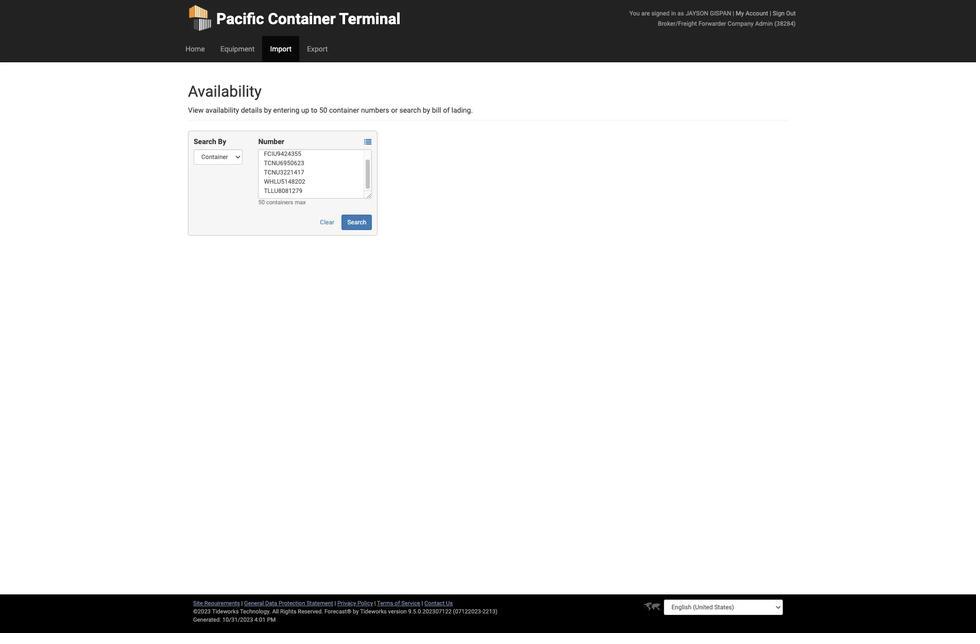 Task type: locate. For each thing, give the bounding box(es) containing it.
4:01
[[255, 617, 266, 624]]

search
[[194, 138, 216, 146], [348, 219, 367, 226]]

sign
[[773, 10, 785, 17]]

policy
[[358, 601, 373, 608]]

up
[[301, 106, 309, 114]]

| left general
[[241, 601, 243, 608]]

0 horizontal spatial search
[[194, 138, 216, 146]]

forecast®
[[325, 609, 352, 616]]

pacific
[[216, 10, 264, 28]]

reserved.
[[298, 609, 323, 616]]

import button
[[263, 36, 299, 62]]

terminal
[[339, 10, 401, 28]]

statement
[[307, 601, 333, 608]]

of up version
[[395, 601, 400, 608]]

max
[[295, 199, 306, 206]]

by right details
[[264, 106, 272, 114]]

lading.
[[452, 106, 473, 114]]

signed
[[652, 10, 670, 17]]

site requirements | general data protection statement | privacy policy | terms of service | contact us ©2023 tideworks technology. all rights reserved. forecast® by tideworks version 9.5.0.202307122 (07122023-2213) generated: 10/31/2023 4:01 pm
[[193, 601, 498, 624]]

us
[[446, 601, 453, 608]]

50
[[319, 106, 327, 114], [258, 199, 265, 206]]

terms of service link
[[377, 601, 420, 608]]

2 horizontal spatial by
[[423, 106, 430, 114]]

site
[[193, 601, 203, 608]]

container
[[268, 10, 336, 28]]

0 horizontal spatial by
[[264, 106, 272, 114]]

1 vertical spatial 50
[[258, 199, 265, 206]]

50 right to on the top of page
[[319, 106, 327, 114]]

(38284)
[[775, 20, 796, 27]]

|
[[733, 10, 735, 17], [770, 10, 772, 17], [241, 601, 243, 608], [335, 601, 336, 608], [375, 601, 376, 608], [422, 601, 423, 608]]

0 horizontal spatial 50
[[258, 199, 265, 206]]

terms
[[377, 601, 393, 608]]

by
[[264, 106, 272, 114], [423, 106, 430, 114], [353, 609, 359, 616]]

clear
[[320, 219, 334, 226]]

export
[[307, 45, 328, 53]]

1 horizontal spatial of
[[443, 106, 450, 114]]

1 horizontal spatial 50
[[319, 106, 327, 114]]

of
[[443, 106, 450, 114], [395, 601, 400, 608]]

containers
[[266, 199, 293, 206]]

number
[[258, 138, 284, 146]]

as
[[678, 10, 684, 17]]

equipment
[[220, 45, 255, 53]]

| up forecast®
[[335, 601, 336, 608]]

search
[[400, 106, 421, 114]]

show list image
[[365, 139, 372, 146]]

home button
[[178, 36, 213, 62]]

export button
[[299, 36, 336, 62]]

pacific container terminal
[[216, 10, 401, 28]]

general data protection statement link
[[244, 601, 333, 608]]

1 horizontal spatial by
[[353, 609, 359, 616]]

by down the privacy policy link
[[353, 609, 359, 616]]

view
[[188, 106, 204, 114]]

search inside button
[[348, 219, 367, 226]]

admin
[[756, 20, 773, 27]]

bill
[[432, 106, 442, 114]]

in
[[671, 10, 676, 17]]

broker/freight
[[658, 20, 697, 27]]

privacy policy link
[[338, 601, 373, 608]]

search right clear button
[[348, 219, 367, 226]]

tideworks
[[360, 609, 387, 616]]

company
[[728, 20, 754, 27]]

1 vertical spatial search
[[348, 219, 367, 226]]

contact us link
[[425, 601, 453, 608]]

0 vertical spatial of
[[443, 106, 450, 114]]

50 left containers
[[258, 199, 265, 206]]

0 vertical spatial search
[[194, 138, 216, 146]]

of right bill
[[443, 106, 450, 114]]

of inside site requirements | general data protection statement | privacy policy | terms of service | contact us ©2023 tideworks technology. all rights reserved. forecast® by tideworks version 9.5.0.202307122 (07122023-2213) generated: 10/31/2023 4:01 pm
[[395, 601, 400, 608]]

1 vertical spatial of
[[395, 601, 400, 608]]

| up tideworks
[[375, 601, 376, 608]]

by left bill
[[423, 106, 430, 114]]

0 vertical spatial 50
[[319, 106, 327, 114]]

equipment button
[[213, 36, 263, 62]]

(07122023-
[[453, 609, 483, 616]]

search left by
[[194, 138, 216, 146]]

privacy
[[338, 601, 356, 608]]

1 horizontal spatial search
[[348, 219, 367, 226]]

by inside site requirements | general data protection statement | privacy policy | terms of service | contact us ©2023 tideworks technology. all rights reserved. forecast® by tideworks version 9.5.0.202307122 (07122023-2213) generated: 10/31/2023 4:01 pm
[[353, 609, 359, 616]]

0 horizontal spatial of
[[395, 601, 400, 608]]

10/31/2023
[[222, 617, 253, 624]]



Task type: describe. For each thing, give the bounding box(es) containing it.
my
[[736, 10, 744, 17]]

sign out link
[[773, 10, 796, 17]]

import
[[270, 45, 292, 53]]

9.5.0.202307122
[[408, 609, 452, 616]]

requirements
[[204, 601, 240, 608]]

home
[[186, 45, 205, 53]]

technology.
[[240, 609, 271, 616]]

view availability details by entering up to 50 container numbers or search by bill of lading.
[[188, 106, 473, 114]]

contact
[[425, 601, 445, 608]]

account
[[746, 10, 769, 17]]

or
[[391, 106, 398, 114]]

search button
[[342, 215, 372, 230]]

| left my at the top right of the page
[[733, 10, 735, 17]]

pacific container terminal link
[[188, 0, 401, 36]]

entering
[[273, 106, 300, 114]]

search for search
[[348, 219, 367, 226]]

©2023 tideworks
[[193, 609, 239, 616]]

Number text field
[[258, 149, 372, 199]]

search for search by
[[194, 138, 216, 146]]

numbers
[[361, 106, 390, 114]]

all
[[272, 609, 279, 616]]

to
[[311, 106, 318, 114]]

gispan
[[710, 10, 732, 17]]

you
[[630, 10, 640, 17]]

search by
[[194, 138, 226, 146]]

| up 9.5.0.202307122
[[422, 601, 423, 608]]

data
[[265, 601, 277, 608]]

details
[[241, 106, 262, 114]]

availability
[[188, 82, 262, 100]]

pm
[[267, 617, 276, 624]]

are
[[642, 10, 650, 17]]

| left "sign"
[[770, 10, 772, 17]]

forwarder
[[699, 20, 727, 27]]

availability
[[205, 106, 239, 114]]

you are signed in as jayson gispan | my account | sign out broker/freight forwarder company admin (38284)
[[630, 10, 796, 27]]

service
[[402, 601, 420, 608]]

general
[[244, 601, 264, 608]]

protection
[[279, 601, 305, 608]]

generated:
[[193, 617, 221, 624]]

rights
[[280, 609, 297, 616]]

container
[[329, 106, 359, 114]]

version
[[388, 609, 407, 616]]

clear button
[[315, 215, 340, 230]]

jayson
[[686, 10, 709, 17]]

my account link
[[736, 10, 769, 17]]

2213)
[[483, 609, 498, 616]]

50 containers max
[[258, 199, 306, 206]]

out
[[787, 10, 796, 17]]

site requirements link
[[193, 601, 240, 608]]

by
[[218, 138, 226, 146]]



Task type: vqa. For each thing, say whether or not it's contained in the screenshot.
the Sign Out link
yes



